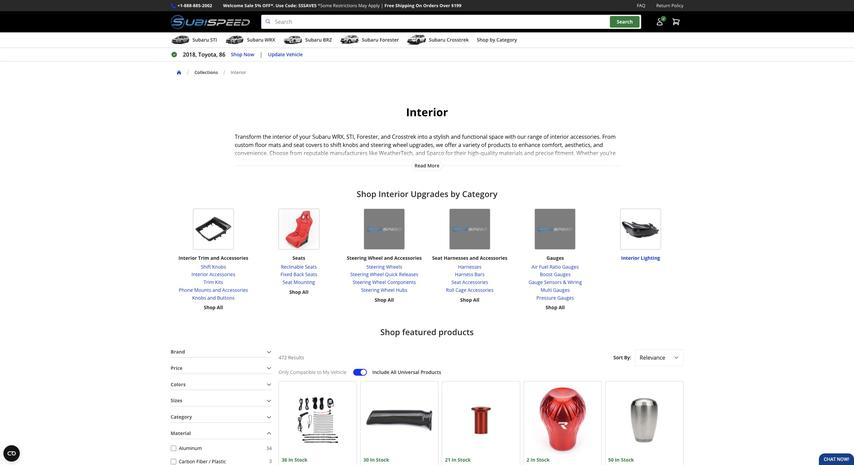 Task type: locate. For each thing, give the bounding box(es) containing it.
subaru for subaru brz
[[305, 37, 322, 43]]

0 vertical spatial crosstrek
[[447, 37, 469, 43]]

shop all link for trim
[[204, 304, 223, 312]]

1 horizontal spatial our
[[517, 133, 526, 141]]

update vehicle
[[268, 51, 303, 58]]

|
[[381, 2, 383, 9], [260, 51, 263, 58]]

all inside interior trim and accessories shift knobs interior accessories trim kits phone mounts and accessories knobs and buttons shop all
[[217, 304, 223, 311]]

1 horizontal spatial by
[[490, 37, 495, 43]]

olm carbon fiber oe style ebrake handle - 2015+ wrx / sti / 2013+ fr-s / brz / 86 / 14-18 forester / 13-17 crosstrek image
[[363, 384, 436, 456]]

4 in from the left
[[531, 457, 535, 463]]

sizes
[[171, 397, 182, 404]]

wheel down steering wheel components link
[[381, 287, 395, 293]]

aluminum
[[179, 445, 202, 452]]

5 stock from the left
[[621, 457, 634, 463]]

0 vertical spatial by
[[490, 37, 495, 43]]

include
[[373, 369, 390, 375]]

update
[[268, 51, 285, 58]]

shop all link for sensors
[[546, 304, 565, 312]]

shop now link
[[231, 51, 254, 58]]

all right include
[[391, 369, 397, 375]]

interior down shift
[[192, 271, 208, 278]]

crosstrek down the search input field
[[447, 37, 469, 43]]

interior down protect
[[258, 166, 277, 173]]

and down "phone mounts and accessories" link
[[207, 295, 216, 301]]

wheels
[[386, 264, 402, 270]]

1 in from the left
[[289, 457, 293, 463]]

shop
[[477, 37, 489, 43], [231, 51, 242, 58], [357, 188, 377, 200], [289, 289, 301, 295], [375, 297, 387, 303], [460, 297, 472, 303], [204, 304, 216, 311], [546, 304, 558, 311], [380, 326, 400, 338]]

1 vertical spatial our
[[457, 158, 466, 165]]

0 vertical spatial category
[[497, 37, 517, 43]]

cusco e-brake replacement button (red, blue, silver) - 2015+ wrx / 2015+ sti-red image
[[445, 384, 517, 456]]

search input field
[[261, 15, 641, 29]]

36
[[282, 457, 287, 463]]

4 stock from the left
[[537, 457, 550, 463]]

shop down seat mounting link
[[289, 289, 301, 295]]

your up the today on the left of page
[[281, 158, 293, 165]]

bars
[[475, 271, 485, 278]]

0 horizontal spatial knobs
[[192, 295, 206, 301]]

seats reclinable seats fixed back seats seat mounting shop all
[[281, 255, 317, 295]]

hubs
[[396, 287, 408, 293]]

you
[[542, 158, 551, 165]]

0 horizontal spatial vehicle
[[286, 51, 303, 58]]

read more
[[415, 162, 440, 169]]

all down pressure gauges link
[[559, 304, 565, 311]]

and up the "shift knobs" link
[[210, 255, 220, 261]]

1 vertical spatial knobs
[[192, 295, 206, 301]]

0 horizontal spatial crosstrek
[[392, 133, 416, 141]]

steering wheel and accessories image image
[[364, 209, 405, 250]]

0 horizontal spatial /
[[187, 69, 189, 76]]

subaru for subaru sti
[[193, 37, 209, 43]]

shop all link
[[289, 288, 309, 296], [375, 296, 394, 304], [460, 296, 480, 304], [204, 304, 223, 312], [546, 304, 565, 312]]

accessories up buttons
[[222, 287, 248, 293]]

my
[[323, 369, 330, 375]]

seat inside seats reclinable seats fixed back seats seat mounting shop all
[[283, 279, 292, 286]]

interior up the "shift knobs" link
[[179, 255, 197, 261]]

shop down pressure gauges link
[[546, 304, 558, 311]]

shop all link down roll cage accessories link
[[460, 296, 480, 304]]

featured
[[402, 326, 437, 338]]

grimmspeed stainless steel shift knob  - universal image
[[608, 384, 681, 456]]

1 horizontal spatial knobs
[[212, 264, 226, 270]]

gauges up ratio
[[547, 255, 564, 261]]

fuel
[[539, 264, 549, 270]]

accessories
[[488, 158, 517, 165]]

wheel
[[368, 255, 383, 261], [370, 271, 384, 278], [372, 279, 386, 286], [381, 287, 395, 293]]

subaru inside 'subaru crosstrek' dropdown button
[[429, 37, 446, 43]]

all down mounting
[[302, 289, 309, 295]]

and
[[381, 133, 391, 141], [451, 133, 461, 141], [283, 141, 292, 149], [360, 141, 369, 149], [593, 141, 603, 149], [416, 149, 425, 157], [524, 149, 534, 157], [294, 166, 304, 173], [366, 166, 376, 173], [210, 255, 220, 261], [384, 255, 393, 261], [470, 255, 479, 261], [213, 287, 221, 293], [207, 295, 216, 301]]

subaru left wrx
[[247, 37, 264, 43]]

1 stock from the left
[[294, 457, 308, 463]]

shop all link down the knobs and buttons link at the left
[[204, 304, 223, 312]]

&
[[563, 279, 567, 286]]

in for 2
[[531, 457, 535, 463]]

and inside steering wheel and accessories steering wheels steering wheel quick releases steering wheel components steering wheel hubs shop all
[[384, 255, 393, 261]]

1 vertical spatial vehicle
[[331, 369, 347, 375]]

select... image
[[674, 355, 679, 361]]

gauges
[[547, 255, 564, 261], [562, 264, 579, 270], [554, 271, 571, 278], [553, 287, 570, 293], [558, 295, 574, 301]]

shop down roll cage accessories link
[[460, 297, 472, 303]]

open widget image
[[3, 445, 20, 462]]

personal
[[354, 158, 377, 165]]

by inside dropdown button
[[490, 37, 495, 43]]

3 stock from the left
[[458, 457, 471, 463]]

crosstrek up wheel
[[392, 133, 416, 141]]

universal
[[398, 369, 419, 375]]

orders
[[423, 2, 438, 9]]

seat harnesses and accessories harnesses harness bars seat accessories roll cage accessories shop all
[[432, 255, 508, 303]]

stock right 21
[[458, 457, 471, 463]]

and up "harnesses" link
[[470, 255, 479, 261]]

1 horizontal spatial crosstrek
[[447, 37, 469, 43]]

free
[[385, 2, 394, 9]]

interior trim and accessories image image
[[193, 209, 234, 250]]

0 vertical spatial vehicle
[[286, 51, 303, 58]]

stock for 30 in stock
[[376, 457, 389, 463]]

interior lighting image image
[[620, 209, 661, 250]]

seats up reclinable seats link
[[293, 255, 305, 261]]

harness
[[455, 271, 473, 278]]

trim up shift
[[198, 255, 209, 261]]

5%
[[255, 2, 261, 9]]

harness bars link
[[446, 271, 494, 279]]

seats up mounting
[[305, 271, 317, 278]]

0 vertical spatial products
[[488, 141, 511, 149]]

add
[[339, 158, 348, 165]]

enjoy
[[305, 166, 319, 173]]

gauge
[[529, 279, 543, 286]]

interior,
[[317, 158, 337, 165]]

to
[[324, 141, 329, 149], [512, 141, 517, 149], [255, 158, 260, 165], [317, 369, 322, 375]]

we
[[436, 141, 443, 149]]

harnesses up harness bars "link"
[[458, 264, 482, 270]]

2018, toyota, 86
[[183, 51, 225, 58]]

now
[[244, 51, 254, 58]]

| left free
[[381, 2, 383, 9]]

86
[[219, 51, 225, 58]]

carbon fiber / plastic
[[179, 458, 226, 465]]

accessories up wheels
[[394, 255, 422, 261]]

subaru left brz
[[305, 37, 322, 43]]

in right 21
[[452, 457, 457, 463]]

a subaru forester thumbnail image image
[[340, 35, 359, 45]]

shop inside seats reclinable seats fixed back seats seat mounting shop all
[[289, 289, 301, 295]]

category
[[497, 37, 517, 43], [462, 188, 498, 200]]

products
[[488, 141, 511, 149], [439, 326, 474, 338]]

a right "into"
[[429, 133, 432, 141]]

shop all link down pressure gauges link
[[546, 304, 565, 312]]

subaru for subaru forester
[[362, 37, 379, 43]]

0 horizontal spatial |
[[260, 51, 263, 58]]

weathertech,
[[379, 149, 414, 157]]

1 vertical spatial |
[[260, 51, 263, 58]]

shop left featured
[[380, 326, 400, 338]]

sort by:
[[614, 354, 631, 361]]

our right with
[[517, 133, 526, 141]]

/ right home image
[[187, 69, 189, 76]]

0 vertical spatial |
[[381, 2, 383, 9]]

vehicle right my
[[331, 369, 347, 375]]

of up comfort, at the right top
[[544, 133, 549, 141]]

1 vertical spatial trim
[[204, 279, 214, 286]]

in for 50
[[615, 457, 620, 463]]

and up you're
[[593, 141, 603, 149]]

to left my
[[317, 369, 322, 375]]

and inside 'seat harnesses and accessories harnesses harness bars seat accessories roll cage accessories shop all'
[[470, 255, 479, 261]]

in right 50
[[615, 457, 620, 463]]

trim
[[198, 255, 209, 261], [204, 279, 214, 286]]

shop down the knobs and buttons link at the left
[[204, 304, 216, 311]]

1 vertical spatial crosstrek
[[392, 133, 416, 141]]

all down steering wheel hubs link
[[388, 297, 394, 303]]

shift
[[330, 141, 341, 149]]

phone mounts and accessories link
[[179, 286, 248, 294]]

steering up steering wheel quick releases link
[[367, 264, 385, 270]]

accessories down bars
[[462, 279, 488, 286]]

and up the steering
[[381, 133, 391, 141]]

driving
[[411, 166, 429, 173]]

shop inside dropdown button
[[477, 37, 489, 43]]

trim down interior accessories link
[[204, 279, 214, 286]]

and down forester, on the top left of the page
[[360, 141, 369, 149]]

shop down steering wheel hubs link
[[375, 297, 387, 303]]

| right the now
[[260, 51, 263, 58]]

and down kits
[[213, 287, 221, 293]]

subaru up covers
[[312, 133, 331, 141]]

to up materials
[[512, 141, 517, 149]]

looking
[[235, 158, 253, 165]]

sparco
[[427, 149, 444, 157]]

accessories down "seat accessories" link
[[468, 287, 494, 293]]

to down convenience.
[[255, 158, 260, 165]]

accessories.
[[571, 133, 601, 141]]

1 horizontal spatial /
[[209, 458, 211, 465]]

interior down high- on the right top of the page
[[468, 158, 487, 165]]

stock right 30
[[376, 457, 389, 463]]

variety
[[463, 141, 480, 149]]

gauges up &
[[554, 271, 571, 278]]

vehicle down 'a subaru brz thumbnail image'
[[286, 51, 303, 58]]

steering
[[371, 141, 391, 149]]

1 horizontal spatial vehicle
[[331, 369, 347, 375]]

1 horizontal spatial products
[[488, 141, 511, 149]]

interior
[[273, 133, 291, 141], [550, 133, 569, 141], [468, 158, 487, 165], [258, 166, 277, 173]]

home image
[[176, 70, 182, 75]]

*some restrictions may apply | free shipping on orders over $199
[[318, 2, 462, 9]]

2 stock from the left
[[376, 457, 389, 463]]

in for 21
[[452, 457, 457, 463]]

of up seat
[[293, 133, 298, 141]]

return policy link
[[657, 2, 684, 9]]

subaru forester button
[[340, 34, 399, 47]]

stock right 50
[[621, 457, 634, 463]]

price
[[171, 365, 183, 371]]

personalized
[[377, 166, 410, 173]]

collections link
[[195, 69, 223, 75], [195, 69, 218, 75]]

reclinable
[[281, 264, 304, 270]]

shipping
[[395, 2, 415, 9]]

button image
[[656, 18, 664, 26]]

1 vertical spatial category
[[462, 188, 498, 200]]

our down their
[[457, 158, 466, 165]]

update vehicle button
[[268, 51, 303, 58]]

all inside steering wheel and accessories steering wheels steering wheel quick releases steering wheel components steering wheel hubs shop all
[[388, 297, 394, 303]]

subaru left "forester"
[[362, 37, 379, 43]]

search
[[617, 19, 633, 25]]

2 in from the left
[[370, 457, 375, 463]]

interior up comfort, at the right top
[[550, 133, 569, 141]]

shop all link down seat mounting link
[[289, 288, 309, 296]]

shop right subaru crosstrek on the top right of the page
[[477, 37, 489, 43]]

our
[[517, 133, 526, 141], [457, 158, 466, 165]]

your up seat
[[299, 133, 311, 141]]

/ right the fiber
[[209, 458, 211, 465]]

knobs down mounts
[[192, 295, 206, 301]]

transform
[[235, 133, 261, 141]]

touch,
[[378, 158, 394, 165]]

on
[[416, 2, 422, 9]]

0 horizontal spatial seat
[[283, 279, 292, 286]]

shop all link for shop
[[289, 288, 309, 296]]

1 vertical spatial by
[[451, 188, 460, 200]]

0 horizontal spatial by
[[451, 188, 460, 200]]

a up their
[[458, 141, 461, 149]]

seat mounting link
[[281, 279, 317, 286]]

and up steering wheels link
[[384, 255, 393, 261]]

of up quality
[[481, 141, 487, 149]]

1 vertical spatial harnesses
[[458, 264, 482, 270]]

subaru for subaru crosstrek
[[429, 37, 446, 43]]

interior down personalized
[[379, 188, 409, 200]]

0 vertical spatial our
[[517, 133, 526, 141]]

stock right the 2
[[537, 457, 550, 463]]

vehicle inside update vehicle button
[[286, 51, 303, 58]]

reputable
[[304, 149, 328, 157]]

in for 36
[[289, 457, 293, 463]]

and up offer on the top
[[451, 133, 461, 141]]

subaru inside subaru sti dropdown button
[[193, 37, 209, 43]]

Aluminum button
[[171, 446, 176, 451]]

in right 30
[[370, 457, 375, 463]]

+1-
[[178, 2, 184, 9]]

multi gauges link
[[529, 286, 582, 294]]

shop all link for accessories
[[460, 296, 480, 304]]

shop inside gauges air fuel ratio gauges boost gauges gauge sensors & wiring multi gauges pressure gauges shop all
[[546, 304, 558, 311]]

into
[[418, 133, 428, 141]]

all inside 'seat harnesses and accessories harnesses harness bars seat accessories roll cage accessories shop all'
[[473, 297, 480, 303]]

subaru inside subaru wrx dropdown button
[[247, 37, 264, 43]]

knobs and buttons link
[[179, 294, 248, 302]]

harnesses up "harnesses" link
[[444, 255, 469, 261]]

seats up the "fixed back seats" link
[[305, 264, 317, 270]]

subaru inside subaru forester dropdown button
[[362, 37, 379, 43]]

5 in from the left
[[615, 457, 620, 463]]

/ left interior link
[[223, 69, 225, 76]]

1 vertical spatial products
[[439, 326, 474, 338]]

34
[[266, 445, 272, 451]]

to left the shift
[[324, 141, 329, 149]]

3 in from the left
[[452, 457, 457, 463]]

precise
[[535, 149, 554, 157]]

brand
[[171, 349, 185, 355]]

sssave5
[[298, 2, 317, 9]]

2 vertical spatial seats
[[305, 271, 317, 278]]

subaru inside subaru brz dropdown button
[[305, 37, 322, 43]]

subaru left sti
[[193, 37, 209, 43]]

subaru brz button
[[283, 34, 332, 47]]



Task type: describe. For each thing, give the bounding box(es) containing it.
colors
[[171, 381, 186, 388]]

shop down enjoyable
[[357, 188, 377, 200]]

wrx
[[265, 37, 275, 43]]

convenience.
[[235, 149, 268, 157]]

shift knobs link
[[179, 263, 248, 271]]

upgrades
[[411, 188, 449, 200]]

2 horizontal spatial of
[[544, 133, 549, 141]]

steering down steering wheel components link
[[361, 287, 380, 293]]

50 in stock
[[608, 457, 634, 463]]

space
[[489, 133, 504, 141]]

472 results
[[279, 354, 304, 361]]

brand button
[[171, 347, 272, 357]]

accessories up the "shift knobs" link
[[221, 255, 248, 261]]

0 horizontal spatial our
[[457, 158, 466, 165]]

2 horizontal spatial /
[[223, 69, 225, 76]]

shop now
[[231, 51, 254, 58]]

steering up steering wheels link
[[347, 255, 367, 261]]

stock for 21 in stock
[[458, 457, 471, 463]]

a subaru brz thumbnail image image
[[283, 35, 303, 45]]

a right add
[[350, 158, 353, 165]]

forester
[[380, 37, 399, 43]]

2
[[527, 457, 530, 463]]

steering wheel hubs link
[[350, 286, 418, 294]]

faq
[[637, 2, 646, 9]]

shop by category
[[477, 37, 517, 43]]

whether
[[577, 149, 599, 157]]

1 vertical spatial seats
[[305, 264, 317, 270]]

fitment.
[[555, 149, 575, 157]]

category inside dropdown button
[[497, 37, 517, 43]]

plastic
[[212, 458, 226, 465]]

shop inside 'seat harnesses and accessories harnesses harness bars seat accessories roll cage accessories shop all'
[[460, 297, 472, 303]]

a subaru wrx thumbnail image image
[[225, 35, 244, 45]]

shop inside steering wheel and accessories steering wheels steering wheel quick releases steering wheel components steering wheel hubs shop all
[[375, 297, 387, 303]]

0 vertical spatial trim
[[198, 255, 209, 261]]

accessories inside steering wheel and accessories steering wheels steering wheel quick releases steering wheel components steering wheel hubs shop all
[[394, 255, 422, 261]]

interior up "into"
[[406, 105, 448, 119]]

more
[[325, 166, 339, 173]]

steering down steering wheel quick releases link
[[353, 279, 371, 286]]

gauges down &
[[553, 287, 570, 293]]

wheel
[[393, 141, 408, 149]]

gauges image image
[[535, 209, 576, 250]]

crosstrek inside 'subaru crosstrek' dropdown button
[[447, 37, 469, 43]]

stock for 2 in stock
[[537, 457, 550, 463]]

restrictions
[[333, 2, 357, 9]]

manufacturers
[[330, 149, 368, 157]]

crosstrek inside transform the interior of your subaru wrx, sti, forester, and crosstrek into a stylish and functional space with our range of interior accessories. from custom floor mats and seat covers to shift knobs and steering wheel upgrades, we offer a variety of products to enhance comfort, aesthetics, and convenience. choose from reputable manufacturers like weathertech, and sparco for their high-quality materials and precise fitment. whether you're looking to protect your vehicle's interior, add a personal touch, or improve ergonomics, our interior accessories have got you covered. upgrade your subaru's interior today and enjoy a more enjoyable and personalized driving experience.
[[392, 133, 416, 141]]

and down "upgrades,"
[[416, 149, 425, 157]]

a subaru sti thumbnail image image
[[171, 35, 190, 45]]

shift
[[201, 264, 211, 270]]

steering wheel and accessories steering wheels steering wheel quick releases steering wheel components steering wheel hubs shop all
[[347, 255, 422, 303]]

2 horizontal spatial seat
[[452, 279, 461, 286]]

accessories up bars
[[480, 255, 508, 261]]

functional
[[462, 133, 488, 141]]

aesthetics,
[[565, 141, 592, 149]]

like
[[369, 149, 378, 157]]

30 in stock
[[363, 457, 389, 463]]

roll
[[446, 287, 454, 293]]

wheel down steering wheel quick releases link
[[372, 279, 386, 286]]

2 horizontal spatial your
[[599, 158, 611, 165]]

custom
[[235, 141, 254, 149]]

1 horizontal spatial seat
[[432, 255, 443, 261]]

interior lighting
[[621, 255, 660, 261]]

upgrade
[[576, 158, 598, 165]]

gcs rgb interior footwell lighting kit (front & rear w/ bluetooth) - universal image
[[282, 384, 354, 456]]

material
[[171, 430, 191, 437]]

their
[[454, 149, 466, 157]]

protect
[[261, 158, 280, 165]]

subaru wrx
[[247, 37, 275, 43]]

mats
[[268, 141, 281, 149]]

and left seat
[[283, 141, 292, 149]]

stock for 50 in stock
[[621, 457, 634, 463]]

0 horizontal spatial of
[[293, 133, 298, 141]]

a subaru crosstrek thumbnail image image
[[407, 35, 426, 45]]

steering wheels link
[[350, 263, 418, 271]]

and down vehicle's
[[294, 166, 304, 173]]

472
[[279, 354, 287, 361]]

interior down shop now "link" at left top
[[231, 69, 246, 75]]

885-
[[193, 2, 202, 9]]

covers
[[306, 141, 322, 149]]

fixed
[[281, 271, 292, 278]]

0 vertical spatial knobs
[[212, 264, 226, 270]]

sort
[[614, 354, 623, 361]]

the
[[263, 133, 271, 141]]

shop interior upgrades by category
[[357, 188, 498, 200]]

covered.
[[552, 158, 574, 165]]

more
[[427, 162, 440, 169]]

boost
[[540, 271, 553, 278]]

shop inside interior trim and accessories shift knobs interior accessories trim kits phone mounts and accessories knobs and buttons shop all
[[204, 304, 216, 311]]

and down personal
[[366, 166, 376, 173]]

roll cage accessories link
[[446, 286, 494, 294]]

stock for 36 in stock
[[294, 457, 308, 463]]

subaru sti
[[193, 37, 217, 43]]

shop inside "link"
[[231, 51, 242, 58]]

raceseng scepter translucent shift knob image
[[527, 384, 599, 456]]

all inside seats reclinable seats fixed back seats seat mounting shop all
[[302, 289, 309, 295]]

0 vertical spatial seats
[[293, 255, 305, 261]]

include all universal products
[[373, 369, 441, 375]]

interior up 'mats'
[[273, 133, 291, 141]]

seat harnesses and accessories image image
[[449, 209, 490, 250]]

wheel down steering wheels link
[[370, 271, 384, 278]]

use
[[276, 2, 284, 9]]

compatible
[[290, 369, 316, 375]]

fiber
[[196, 458, 208, 465]]

only compatible to my vehicle
[[279, 369, 347, 375]]

seats image image
[[278, 209, 319, 250]]

0 horizontal spatial your
[[281, 158, 293, 165]]

and down enhance
[[524, 149, 534, 157]]

subaru crosstrek
[[429, 37, 469, 43]]

sti,
[[347, 133, 355, 141]]

0 vertical spatial harnesses
[[444, 255, 469, 261]]

0 horizontal spatial products
[[439, 326, 474, 338]]

subaru for subaru wrx
[[247, 37, 264, 43]]

steering wheel quick releases link
[[350, 271, 418, 279]]

multi
[[541, 287, 552, 293]]

subaru inside transform the interior of your subaru wrx, sti, forester, and crosstrek into a stylish and functional space with our range of interior accessories. from custom floor mats and seat covers to shift knobs and steering wheel upgrades, we offer a variety of products to enhance comfort, aesthetics, and convenience. choose from reputable manufacturers like weathertech, and sparco for their high-quality materials and precise fitment. whether you're looking to protect your vehicle's interior, add a personal touch, or improve ergonomics, our interior accessories have got you covered. upgrade your subaru's interior today and enjoy a more enjoyable and personalized driving experience.
[[312, 133, 331, 141]]

gauges air fuel ratio gauges boost gauges gauge sensors & wiring multi gauges pressure gauges shop all
[[529, 255, 582, 311]]

products inside transform the interior of your subaru wrx, sti, forester, and crosstrek into a stylish and functional space with our range of interior accessories. from custom floor mats and seat covers to shift knobs and steering wheel upgrades, we offer a variety of products to enhance comfort, aesthetics, and convenience. choose from reputable manufacturers like weathertech, and sparco for their high-quality materials and precise fitment. whether you're looking to protect your vehicle's interior, add a personal touch, or improve ergonomics, our interior accessories have got you covered. upgrade your subaru's interior today and enjoy a more enjoyable and personalized driving experience.
[[488, 141, 511, 149]]

in for 30
[[370, 457, 375, 463]]

gauges down 'multi gauges' link
[[558, 295, 574, 301]]

21 in stock
[[445, 457, 471, 463]]

seat accessories link
[[446, 279, 494, 286]]

subaru forester
[[362, 37, 399, 43]]

policy
[[672, 2, 684, 9]]

accessories up kits
[[209, 271, 235, 278]]

steering down steering wheels link
[[350, 271, 369, 278]]

vehicle's
[[294, 158, 316, 165]]

+1-888-885-2002 link
[[178, 2, 212, 9]]

gauges right ratio
[[562, 264, 579, 270]]

1 horizontal spatial |
[[381, 2, 383, 9]]

50
[[608, 457, 614, 463]]

steering wheel components link
[[350, 279, 418, 286]]

boost gauges link
[[529, 271, 582, 279]]

all inside gauges air fuel ratio gauges boost gauges gauge sensors & wiring multi gauges pressure gauges shop all
[[559, 304, 565, 311]]

Carbon Fiber / Plastic button
[[171, 459, 176, 464]]

a down interior,
[[321, 166, 324, 173]]

harnesses link
[[446, 263, 494, 271]]

30
[[363, 457, 369, 463]]

cage
[[456, 287, 467, 293]]

1 horizontal spatial your
[[299, 133, 311, 141]]

carbon
[[179, 458, 195, 465]]

gauge sensors & wiring link
[[529, 279, 582, 286]]

shop all link for quick
[[375, 296, 394, 304]]

1 horizontal spatial of
[[481, 141, 487, 149]]

offer
[[445, 141, 457, 149]]

subispeed logo image
[[171, 15, 250, 29]]

Select... button
[[635, 350, 684, 366]]

interior accessories link
[[179, 271, 248, 279]]

interior left lighting
[[621, 255, 640, 261]]

wheel up steering wheels link
[[368, 255, 383, 261]]

subaru brz
[[305, 37, 332, 43]]

colors button
[[171, 379, 272, 390]]

improve
[[402, 158, 423, 165]]

sensors
[[544, 279, 562, 286]]

upgrades,
[[409, 141, 435, 149]]



